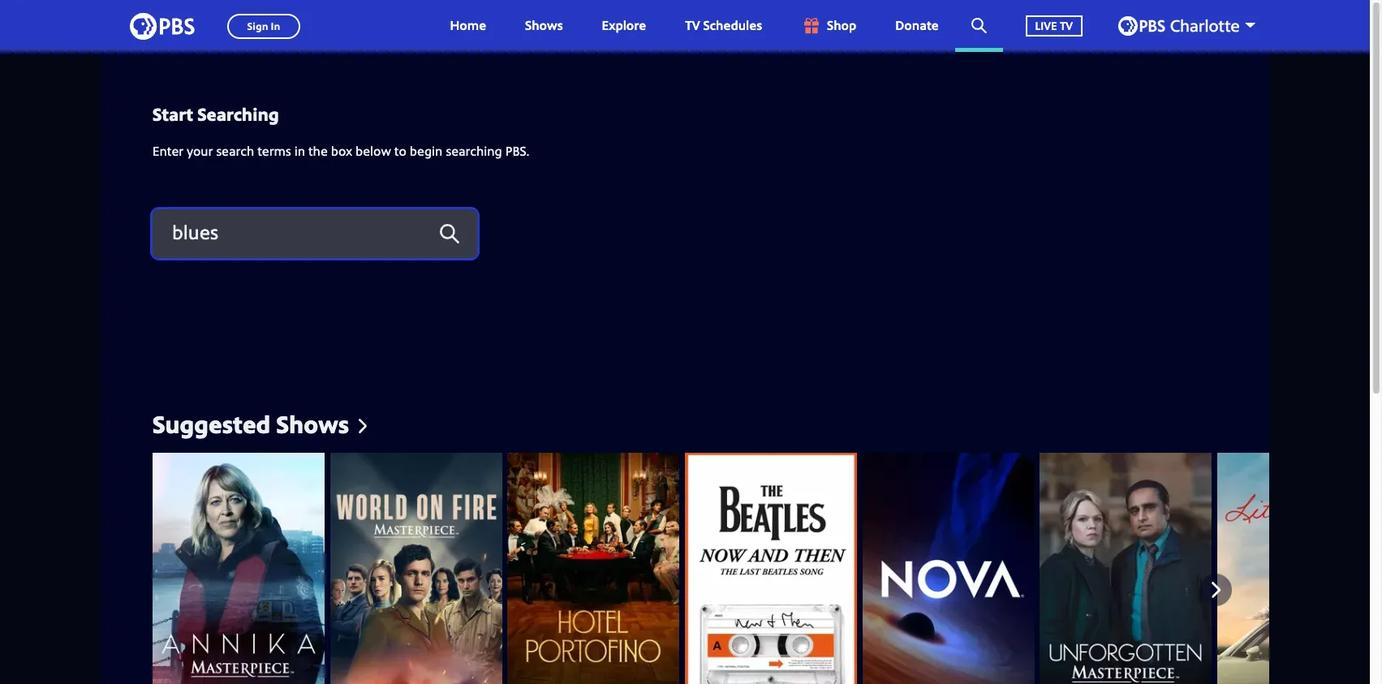Task type: describe. For each thing, give the bounding box(es) containing it.
enter
[[153, 142, 184, 160]]

begin
[[410, 142, 443, 160]]

nova image
[[863, 453, 1035, 685]]

shop
[[828, 17, 857, 34]]

suggested
[[153, 407, 271, 441]]

searching
[[197, 102, 279, 126]]

enter your search terms in the box below to begin searching pbs.
[[153, 142, 530, 160]]

pbs charlotte image
[[1119, 16, 1240, 36]]

next slide image
[[1204, 574, 1229, 606]]

world on fire image
[[330, 453, 502, 685]]

your
[[187, 142, 213, 160]]

live tv link
[[1010, 0, 1100, 52]]

start searching
[[153, 102, 279, 126]]

pbs image
[[130, 8, 195, 44]]

home
[[450, 17, 486, 34]]

in
[[295, 142, 305, 160]]

little bird image
[[1218, 453, 1383, 685]]

0 horizontal spatial tv
[[686, 17, 700, 34]]

below
[[356, 142, 391, 160]]

search image
[[972, 18, 987, 33]]

explore link
[[586, 0, 663, 52]]

home link
[[434, 0, 503, 52]]

shows link
[[509, 0, 579, 52]]

shows inside 'shows' "link"
[[525, 17, 563, 34]]

tv schedules link
[[669, 0, 779, 52]]

shop link
[[785, 0, 873, 52]]



Task type: locate. For each thing, give the bounding box(es) containing it.
tv
[[686, 17, 700, 34], [1060, 18, 1074, 33]]

suggested shows link
[[153, 407, 367, 441]]

tv right 'live'
[[1060, 18, 1074, 33]]

suggested shows
[[153, 407, 349, 441]]

unforgotten image
[[1041, 453, 1213, 685]]

hotel portofino image
[[508, 453, 680, 685]]

0 vertical spatial shows
[[525, 17, 563, 34]]

live tv
[[1036, 18, 1074, 33]]

live
[[1036, 18, 1058, 33]]

1 horizontal spatial tv
[[1060, 18, 1074, 33]]

0 horizontal spatial shows
[[277, 407, 349, 441]]

tv schedules
[[686, 17, 763, 34]]

box
[[331, 142, 352, 160]]

explore
[[602, 17, 647, 34]]

the
[[309, 142, 328, 160]]

terms
[[258, 142, 291, 160]]

donate link
[[880, 0, 956, 52]]

1 vertical spatial shows
[[277, 407, 349, 441]]

now and then – the last beatles song (short film) image
[[685, 453, 858, 685]]

shows
[[525, 17, 563, 34], [277, 407, 349, 441]]

annika image
[[153, 453, 325, 685]]

pbs.
[[506, 142, 530, 160]]

1 horizontal spatial shows
[[525, 17, 563, 34]]

tv left schedules
[[686, 17, 700, 34]]

start
[[153, 102, 193, 126]]

schedules
[[704, 17, 763, 34]]

searching
[[446, 142, 503, 160]]

to
[[395, 142, 407, 160]]

donate
[[896, 17, 939, 34]]

Search search field
[[153, 209, 478, 258]]

search
[[216, 142, 254, 160]]



Task type: vqa. For each thing, say whether or not it's contained in the screenshot.
in at the left of the page
yes



